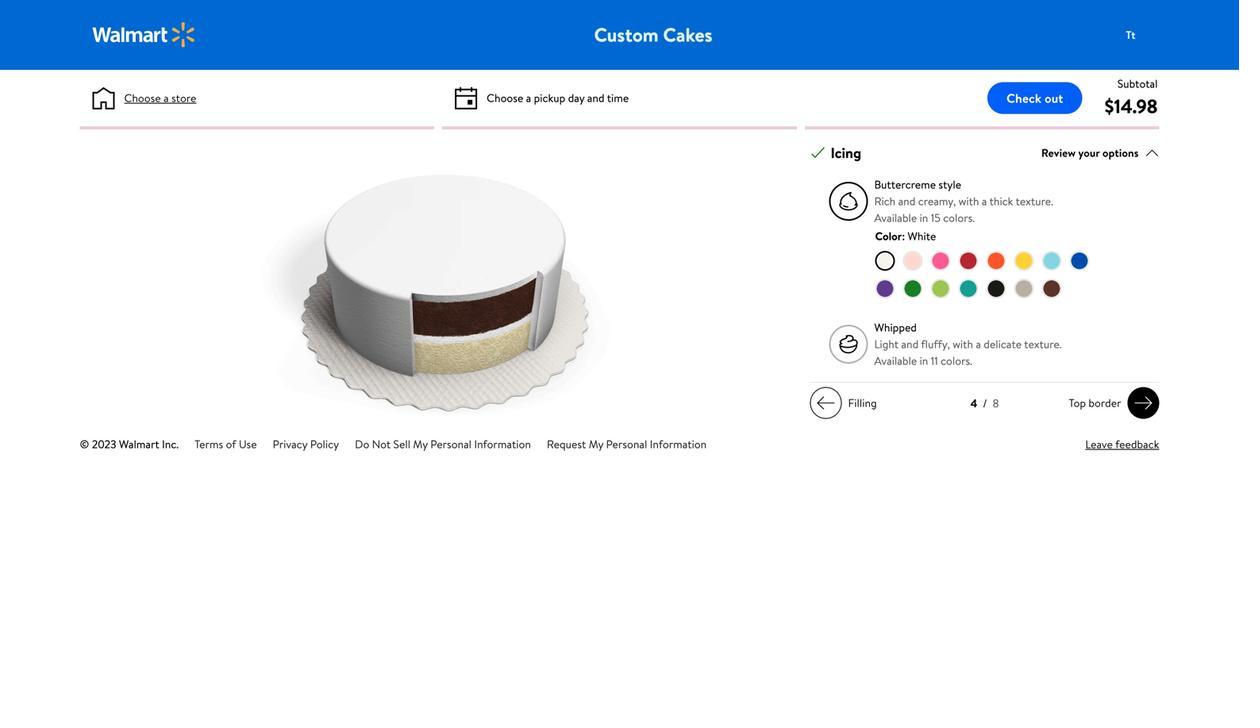 Task type: locate. For each thing, give the bounding box(es) containing it.
thick
[[990, 193, 1014, 209]]

check out button
[[988, 82, 1083, 114]]

top border
[[1069, 395, 1122, 411]]

up arrow image
[[1145, 146, 1160, 160]]

tt button
[[1115, 19, 1179, 51]]

colors.
[[943, 210, 975, 226], [941, 353, 973, 369]]

2 choose from the left
[[487, 90, 524, 106]]

0 horizontal spatial icon for continue arrow image
[[817, 394, 836, 413]]

personal right request
[[606, 436, 647, 452]]

© 2023 walmart inc.
[[80, 436, 179, 452]]

my
[[413, 436, 428, 452], [589, 436, 604, 452]]

filling
[[848, 395, 877, 411]]

1 in from the top
[[920, 210, 929, 226]]

with right fluffy,
[[953, 336, 973, 352]]

a left store
[[164, 90, 169, 106]]

privacy policy
[[273, 436, 339, 452]]

colors. right 15
[[943, 210, 975, 226]]

pickup
[[534, 90, 566, 106]]

0 horizontal spatial my
[[413, 436, 428, 452]]

icing
[[831, 143, 862, 163]]

of
[[226, 436, 236, 452]]

in left 11
[[920, 353, 929, 369]]

choose left store
[[124, 90, 161, 106]]

texture. right delicate
[[1025, 336, 1062, 352]]

and down "buttercreme"
[[899, 193, 916, 209]]

and inside buttercreme style rich and creamy, with a thick texture. available in 15 colors.
[[899, 193, 916, 209]]

icon for continue arrow image right border
[[1134, 394, 1153, 413]]

choose a store
[[124, 90, 196, 106]]

1 vertical spatial and
[[899, 193, 916, 209]]

8
[[993, 396, 999, 411]]

0 vertical spatial in
[[920, 210, 929, 226]]

inc.
[[162, 436, 179, 452]]

request my personal information
[[547, 436, 707, 452]]

1 icon for continue arrow image from the left
[[817, 394, 836, 413]]

a left thick
[[982, 193, 987, 209]]

personal
[[431, 436, 472, 452], [606, 436, 647, 452]]

my right request
[[589, 436, 604, 452]]

in left 15
[[920, 210, 929, 226]]

1 horizontal spatial personal
[[606, 436, 647, 452]]

0 horizontal spatial information
[[474, 436, 531, 452]]

white
[[908, 228, 936, 244]]

request my personal information link
[[547, 436, 707, 452]]

2 icon for continue arrow image from the left
[[1134, 394, 1153, 413]]

whipped light and fluffy, with a delicate texture. available in 11 colors.
[[875, 320, 1062, 369]]

0 vertical spatial available
[[875, 210, 917, 226]]

subtotal
[[1118, 76, 1158, 91]]

my right sell
[[413, 436, 428, 452]]

with
[[959, 193, 979, 209], [953, 336, 973, 352]]

2 available from the top
[[875, 353, 917, 369]]

choose a pickup day and time
[[487, 90, 629, 106]]

0 vertical spatial texture.
[[1016, 193, 1054, 209]]

creamy,
[[918, 193, 956, 209]]

colors. right 11
[[941, 353, 973, 369]]

2 personal from the left
[[606, 436, 647, 452]]

available
[[875, 210, 917, 226], [875, 353, 917, 369]]

11
[[931, 353, 938, 369]]

texture.
[[1016, 193, 1054, 209], [1025, 336, 1062, 352]]

and inside whipped light and fluffy, with a delicate texture. available in 11 colors.
[[902, 336, 919, 352]]

1 vertical spatial texture.
[[1025, 336, 1062, 352]]

1 horizontal spatial icon for continue arrow image
[[1134, 394, 1153, 413]]

in inside buttercreme style rich and creamy, with a thick texture. available in 15 colors.
[[920, 210, 929, 226]]

review
[[1042, 145, 1076, 161]]

with inside buttercreme style rich and creamy, with a thick texture. available in 15 colors.
[[959, 193, 979, 209]]

buttercreme
[[875, 177, 936, 192]]

0 horizontal spatial choose
[[124, 90, 161, 106]]

choose left pickup
[[487, 90, 524, 106]]

a
[[164, 90, 169, 106], [526, 90, 531, 106], [982, 193, 987, 209], [976, 336, 981, 352]]

a left delicate
[[976, 336, 981, 352]]

delicate
[[984, 336, 1022, 352]]

tt
[[1126, 27, 1136, 42]]

do not sell my personal information link
[[355, 436, 531, 452]]

icon for continue arrow image
[[817, 394, 836, 413], [1134, 394, 1153, 413]]

with down style
[[959, 193, 979, 209]]

1 horizontal spatial information
[[650, 436, 707, 452]]

available up the "color"
[[875, 210, 917, 226]]

style
[[939, 177, 962, 192]]

available down light
[[875, 353, 917, 369]]

rich
[[875, 193, 896, 209]]

1 horizontal spatial my
[[589, 436, 604, 452]]

terms of use
[[195, 436, 257, 452]]

choose
[[124, 90, 161, 106], [487, 90, 524, 106]]

personal right sell
[[431, 436, 472, 452]]

in
[[920, 210, 929, 226], [920, 353, 929, 369]]

check out
[[1007, 89, 1064, 107]]

and right day
[[587, 90, 605, 106]]

and down whipped
[[902, 336, 919, 352]]

and
[[587, 90, 605, 106], [899, 193, 916, 209], [902, 336, 919, 352]]

0 horizontal spatial personal
[[431, 436, 472, 452]]

2 vertical spatial and
[[902, 336, 919, 352]]

2 in from the top
[[920, 353, 929, 369]]

1 horizontal spatial choose
[[487, 90, 524, 106]]

available inside buttercreme style rich and creamy, with a thick texture. available in 15 colors.
[[875, 210, 917, 226]]

whipped
[[875, 320, 917, 335]]

1 vertical spatial colors.
[[941, 353, 973, 369]]

review your options link
[[1042, 142, 1160, 164]]

light
[[875, 336, 899, 352]]

1 vertical spatial with
[[953, 336, 973, 352]]

texture. right thick
[[1016, 193, 1054, 209]]

1 available from the top
[[875, 210, 917, 226]]

1 information from the left
[[474, 436, 531, 452]]

$14.98
[[1105, 93, 1158, 120]]

information
[[474, 436, 531, 452], [650, 436, 707, 452]]

back to walmart.com image
[[93, 22, 196, 48]]

1 choose from the left
[[124, 90, 161, 106]]

in inside whipped light and fluffy, with a delicate texture. available in 11 colors.
[[920, 353, 929, 369]]

icon for continue arrow image left the filling
[[817, 394, 836, 413]]

4
[[971, 396, 978, 411]]

1 vertical spatial in
[[920, 353, 929, 369]]

1 vertical spatial available
[[875, 353, 917, 369]]

0 vertical spatial with
[[959, 193, 979, 209]]

icon for continue arrow image inside top border link
[[1134, 394, 1153, 413]]

0 vertical spatial colors.
[[943, 210, 975, 226]]

choose a store link
[[124, 90, 196, 106]]



Task type: vqa. For each thing, say whether or not it's contained in the screenshot.
J24
no



Task type: describe. For each thing, give the bounding box(es) containing it.
leave
[[1086, 436, 1113, 452]]

options
[[1103, 145, 1139, 161]]

cakes
[[663, 21, 713, 48]]

buttercreme style rich and creamy, with a thick texture. available in 15 colors.
[[875, 177, 1054, 226]]

1 personal from the left
[[431, 436, 472, 452]]

top border link
[[1063, 387, 1160, 419]]

filling link
[[810, 387, 884, 419]]

privacy policy link
[[273, 436, 339, 452]]

2023
[[92, 436, 116, 452]]

©
[[80, 436, 89, 452]]

feedback
[[1116, 436, 1160, 452]]

fluffy,
[[921, 336, 950, 352]]

texture. inside buttercreme style rich and creamy, with a thick texture. available in 15 colors.
[[1016, 193, 1054, 209]]

4 / 8
[[971, 396, 999, 411]]

2 information from the left
[[650, 436, 707, 452]]

icon for continue arrow image inside filling link
[[817, 394, 836, 413]]

15
[[931, 210, 941, 226]]

day
[[568, 90, 585, 106]]

color : white
[[875, 228, 936, 244]]

:
[[902, 228, 905, 244]]

colors. inside whipped light and fluffy, with a delicate texture. available in 11 colors.
[[941, 353, 973, 369]]

sell
[[393, 436, 411, 452]]

1 my from the left
[[413, 436, 428, 452]]

a left pickup
[[526, 90, 531, 106]]

a inside whipped light and fluffy, with a delicate texture. available in 11 colors.
[[976, 336, 981, 352]]

store
[[171, 90, 196, 106]]

leave feedback button
[[1086, 436, 1160, 453]]

top
[[1069, 395, 1086, 411]]

check
[[1007, 89, 1042, 107]]

2 my from the left
[[589, 436, 604, 452]]

a inside buttercreme style rich and creamy, with a thick texture. available in 15 colors.
[[982, 193, 987, 209]]

walmart
[[119, 436, 159, 452]]

out
[[1045, 89, 1064, 107]]

/
[[983, 396, 987, 411]]

available inside whipped light and fluffy, with a delicate texture. available in 11 colors.
[[875, 353, 917, 369]]

review your options element
[[1042, 145, 1139, 161]]

border
[[1089, 395, 1122, 411]]

ok image
[[811, 146, 825, 160]]

review your options
[[1042, 145, 1139, 161]]

request
[[547, 436, 586, 452]]

use
[[239, 436, 257, 452]]

custom cakes
[[594, 21, 713, 48]]

not
[[372, 436, 391, 452]]

your
[[1079, 145, 1100, 161]]

privacy
[[273, 436, 308, 452]]

choose for choose a store
[[124, 90, 161, 106]]

colors. inside buttercreme style rich and creamy, with a thick texture. available in 15 colors.
[[943, 210, 975, 226]]

leave feedback
[[1086, 436, 1160, 452]]

color
[[875, 228, 902, 244]]

custom
[[594, 21, 659, 48]]

texture. inside whipped light and fluffy, with a delicate texture. available in 11 colors.
[[1025, 336, 1062, 352]]

terms of use link
[[195, 436, 257, 452]]

subtotal $14.98
[[1105, 76, 1158, 120]]

0 vertical spatial and
[[587, 90, 605, 106]]

with inside whipped light and fluffy, with a delicate texture. available in 11 colors.
[[953, 336, 973, 352]]

do
[[355, 436, 369, 452]]

policy
[[310, 436, 339, 452]]

terms
[[195, 436, 223, 452]]

choose for choose a pickup day and time
[[487, 90, 524, 106]]

time
[[607, 90, 629, 106]]

do not sell my personal information
[[355, 436, 531, 452]]



